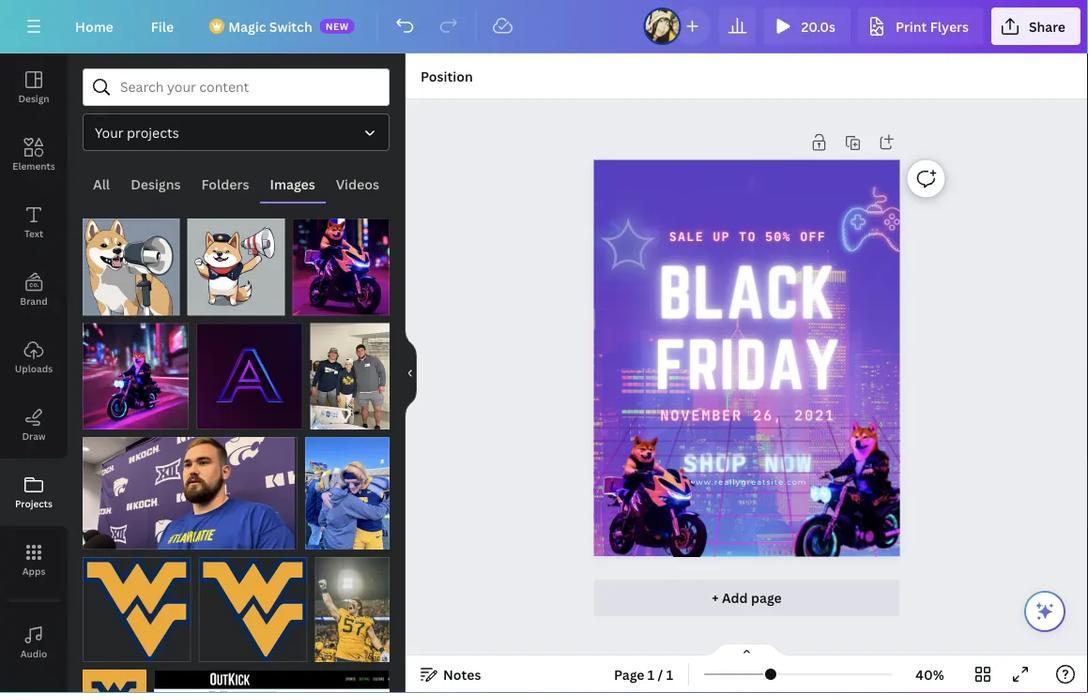 Task type: describe. For each thing, give the bounding box(es) containing it.
sale
[[669, 230, 704, 244]]

elements button
[[0, 121, 68, 189]]

50%
[[765, 230, 791, 244]]

file button
[[136, 8, 189, 45]]

your
[[95, 123, 124, 141]]

gbxvgk5rykgioeioc2e4w.jpg image
[[292, 219, 390, 316]]

home
[[75, 17, 113, 35]]

design button
[[0, 54, 68, 121]]

projects
[[127, 123, 179, 141]]

20.0s
[[801, 17, 836, 35]]

screenshot 2023-11-14 at 8.19.45 pm.png image
[[154, 670, 390, 694]]

Search your content search field
[[120, 69, 378, 105]]

flyers
[[930, 17, 969, 35]]

images button
[[260, 166, 326, 202]]

print flyers
[[896, 17, 969, 35]]

40%
[[916, 666, 945, 684]]

www.reallygreatsite.com
[[688, 478, 807, 488]]

2 1 from the left
[[666, 666, 673, 684]]

main menu bar
[[0, 0, 1088, 54]]

notes
[[443, 666, 481, 684]]

home link
[[60, 8, 128, 45]]

audio button
[[0, 609, 68, 677]]

uploads button
[[0, 324, 68, 392]]

elements
[[12, 160, 55, 172]]

page 1 / 1
[[614, 666, 673, 684]]

+ add page
[[712, 590, 782, 607]]

videos button
[[326, 166, 390, 202]]

brand
[[20, 295, 48, 308]]

designs
[[131, 175, 181, 193]]

20.0s button
[[764, 8, 851, 45]]

magic switch
[[228, 17, 312, 35]]

+
[[712, 590, 719, 607]]

design
[[18, 92, 49, 105]]

draw
[[22, 430, 46, 443]]

friday
[[655, 328, 840, 402]]

shop
[[683, 449, 748, 479]]

text button
[[0, 189, 68, 256]]



Task type: vqa. For each thing, say whether or not it's contained in the screenshot.
iOS
no



Task type: locate. For each thing, give the bounding box(es) containing it.
all
[[93, 175, 110, 193]]

designs button
[[120, 166, 191, 202]]

4d48v7pmdeu0wgk8aasukcq.jpg image
[[83, 324, 189, 430]]

black
[[659, 253, 837, 332]]

draw button
[[0, 392, 68, 459]]

images
[[270, 175, 315, 193]]

side panel tab list
[[0, 54, 68, 694]]

sale up to 50% off
[[669, 230, 826, 244]]

position button
[[413, 61, 481, 91]]

2021
[[794, 408, 836, 425]]

26,
[[753, 408, 784, 425]]

colorful spotlight image
[[594, 195, 858, 610], [726, 200, 990, 615]]

shop now
[[683, 449, 813, 479]]

40% button
[[900, 660, 961, 690]]

new
[[326, 20, 349, 32]]

november 26, 2021
[[660, 408, 836, 425]]

your projects
[[95, 123, 179, 141]]

folders
[[201, 175, 249, 193]]

1 right /
[[666, 666, 673, 684]]

add
[[722, 590, 748, 607]]

folders button
[[191, 166, 260, 202]]

now
[[764, 449, 813, 479]]

projects
[[15, 498, 53, 510]]

1 left /
[[648, 666, 655, 684]]

off
[[800, 230, 826, 244]]

position
[[421, 67, 473, 85]]

0 horizontal spatial 1
[[648, 666, 655, 684]]

brand button
[[0, 256, 68, 324]]

video iage to use.heic image
[[310, 324, 390, 430]]

file
[[151, 17, 174, 35]]

print
[[896, 17, 927, 35]]

audio
[[20, 648, 47, 661]]

gbx3k3s8zgmmqs8us4ecy.jpg image
[[83, 219, 180, 316]]

share button
[[992, 8, 1081, 45]]

apps button
[[0, 527, 68, 594]]

image.png image
[[83, 558, 191, 663], [199, 558, 308, 663], [83, 670, 146, 694]]

notes button
[[413, 660, 489, 690]]

videos image
[[0, 677, 68, 694]]

ohoto to use.heic image
[[305, 437, 390, 550]]

/
[[658, 666, 663, 684]]

switch
[[269, 17, 312, 35]]

page
[[751, 590, 782, 607]]

Select ownership filter button
[[83, 114, 390, 151]]

share
[[1029, 17, 1066, 35]]

canva assistant image
[[1034, 601, 1056, 624]]

image to use.heic image
[[83, 437, 298, 550]]

hide image
[[405, 329, 417, 419]]

print flyers button
[[858, 8, 984, 45]]

1 horizontal spatial 1
[[666, 666, 673, 684]]

projects button
[[0, 459, 68, 527]]

uploads
[[15, 362, 53, 375]]

to
[[739, 230, 757, 244]]

up
[[713, 230, 730, 244]]

screenshot 2023-11-21 at 4.47.02 pm.png image
[[315, 558, 390, 663]]

all button
[[83, 166, 120, 202]]

1
[[648, 666, 655, 684], [666, 666, 673, 684]]

4d417hbsaw0ekmooiuqu2e0.jpg image
[[188, 219, 285, 316]]

page
[[614, 666, 645, 684]]

4cqldjm6lcceoqscuiimuso.jpg image
[[196, 324, 303, 430]]

+ add page button
[[594, 580, 900, 617]]

magic
[[228, 17, 266, 35]]

show pages image
[[702, 643, 792, 658]]

1 1 from the left
[[648, 666, 655, 684]]

text
[[24, 227, 43, 240]]

videos
[[336, 175, 379, 193]]

apps
[[22, 565, 45, 578]]

november
[[660, 408, 743, 425]]



